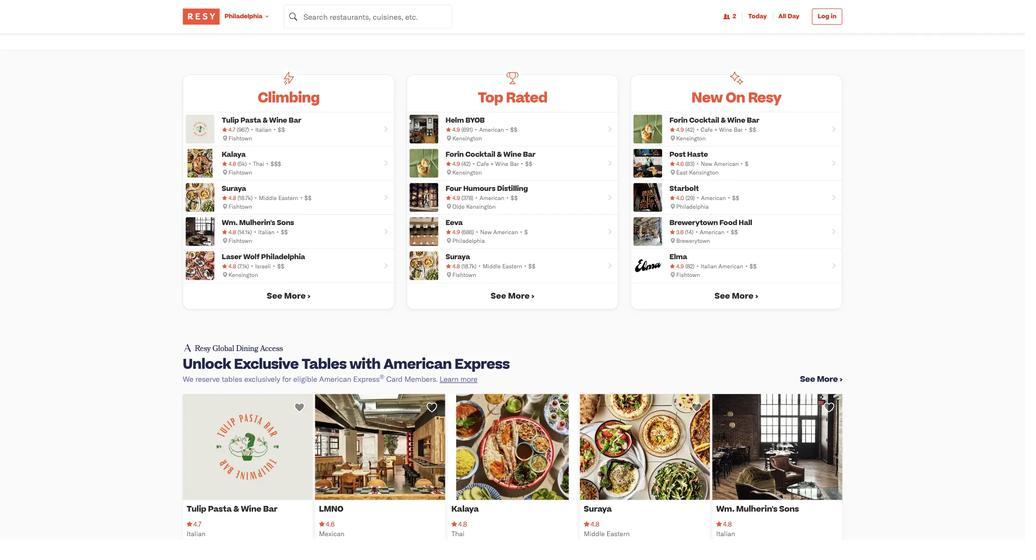 Task type: describe. For each thing, give the bounding box(es) containing it.
82 reviews element
[[686, 263, 695, 271]]

cafe for 4.9 out of 5 stars image over four
[[477, 161, 489, 168]]

food
[[720, 218, 738, 228]]

the
[[202, 16, 214, 26]]

4.6 out of 5 stars image
[[319, 520, 335, 530]]

4.8 out of 5 stars image for laser wolf philadelphia
[[222, 263, 236, 271]]

kensington down 378 reviews element
[[466, 203, 496, 210]]

eeva link
[[446, 218, 465, 228]]

4.7 out of 5 stars image
[[187, 520, 202, 530]]

see more › for top rated
[[491, 291, 535, 302]]

tables
[[222, 375, 242, 384]]

967 reviews element
[[237, 126, 249, 134]]

unlock exclusive tables with american express we reserve tables exclusively for eligible american express ® card members. learn more
[[183, 355, 510, 384]]

now
[[388, 16, 404, 26]]

learn more button
[[440, 375, 478, 384]]

elma
[[670, 253, 688, 263]]

2
[[733, 12, 737, 21]]

cocktail for 4.9 out of 5 stars image corresponding to new on resy's 42 reviews element
[[690, 116, 720, 126]]

learn inside earn up to $250 back at restaurants. learn more.
[[687, 16, 707, 26]]

fishtown for 967 reviews element
[[229, 135, 252, 142]]

log in
[[818, 12, 837, 21]]

forîn cocktail & wine bar for 4.9 out of 5 stars image over four 42 reviews element
[[446, 150, 536, 160]]

(42) for 4.9 out of 5 stars image corresponding to new on resy's 42 reviews element
[[686, 126, 695, 133]]

$250
[[725, 7, 743, 17]]

on inside philadelphia's newest restaurant openings, now on resy
[[405, 16, 414, 26]]

4.8 out of 5 stars image for wm. mulherin's sons
[[717, 520, 732, 530]]

4.6 for 4.6 out of 5 stars icon
[[326, 521, 335, 529]]

0 horizontal spatial express
[[353, 375, 380, 384]]

4.9 out of 5 stars image for elma
[[670, 263, 684, 271]]

four humours distilling
[[446, 184, 528, 194]]

1 vertical spatial kalaya link
[[452, 504, 574, 516]]

dining
[[236, 344, 258, 356]]

0 horizontal spatial kalaya link
[[222, 150, 248, 160]]

kensington down 83 reviews element
[[690, 169, 719, 176]]

top rated
[[478, 88, 548, 108]]

› for new on resy
[[756, 291, 759, 302]]

4.9 out of 5 stars image for new on resy
[[670, 126, 684, 134]]

post
[[670, 150, 686, 160]]

philadelphia inside philadelphia dropdown button
[[225, 12, 263, 21]]

4.7 for 4.7 out of 5 stars icon
[[229, 126, 235, 133]]

see for top rated
[[491, 291, 506, 302]]

restaurant
[[430, 7, 470, 17]]

Add LMNO to favorites checkbox
[[426, 402, 438, 414]]

see more › button for top rated
[[407, 283, 618, 310]]

american up add lmno to favorites "option"
[[384, 355, 452, 375]]

philadelphia's newest restaurant openings, now on resy link
[[351, 7, 497, 26]]

brewerytown food hall
[[670, 218, 753, 228]]

american right (29)
[[701, 195, 726, 202]]

new american for post haste
[[701, 161, 739, 168]]

philadelphia's
[[351, 7, 400, 17]]

earn up to $250 back at restaurants. learn more.
[[687, 7, 818, 26]]

4.9 out of 5 stars image for eeva
[[446, 228, 460, 237]]

philadelphia's newest restaurant openings, now on resy
[[351, 7, 470, 26]]

lmno link
[[319, 504, 442, 516]]

4.7 out of 5 stars image
[[222, 126, 235, 134]]

wm. mulherin's sons link inside unlock exclusive tables with american express collection main content
[[717, 504, 839, 516]]

4.8 inside top rated element
[[453, 263, 460, 270]]

in
[[831, 12, 837, 21]]

for
[[282, 375, 291, 384]]

$$ for 967 reviews element
[[278, 126, 285, 133]]

suraya for middle suraya link
[[446, 253, 470, 263]]

$$ for the 29 reviews element
[[732, 195, 740, 202]]

east
[[677, 169, 688, 176]]

post haste
[[670, 150, 708, 160]]

$$ for (14.1k) reviews element
[[281, 229, 288, 236]]

philadelphia inside top rated element
[[453, 238, 485, 245]]

eastern for (18.7k) reviews element for middle suraya link
[[503, 263, 522, 270]]

3.6
[[677, 229, 684, 236]]

see more › button for new on resy
[[631, 283, 842, 310]]

(18.7k) reviews element for middle suraya link
[[462, 263, 477, 271]]

learn inside unlock exclusive tables with american express we reserve tables exclusively for eligible american express ® card members. learn more
[[440, 375, 459, 384]]

we
[[183, 375, 193, 384]]

wine inside climbing element
[[269, 116, 287, 126]]

wm. mulherin's sons inside unlock exclusive tables with american express collection main content
[[717, 504, 799, 516]]

$$ for (18.7k) reviews element for middle suraya link
[[529, 263, 536, 270]]

kensington up humours
[[453, 169, 482, 176]]

east kensington
[[677, 169, 719, 176]]

tulip pasta & wine bar inside climbing element
[[222, 116, 301, 126]]

american right (686) on the left top
[[494, 229, 518, 236]]

log in button
[[812, 8, 843, 25]]

thai inside climbing element
[[253, 161, 264, 168]]

olde kensington
[[453, 203, 496, 210]]

(18.7k) for middle suraya link
[[462, 263, 477, 270]]

israeli
[[255, 263, 271, 270]]

helm
[[446, 116, 464, 126]]

unlock
[[183, 355, 231, 375]]

earn up to $250 back at restaurants. learn more. link
[[687, 7, 833, 26]]

eeva
[[446, 218, 463, 228]]

+ for 4.9 out of 5 stars image over four
[[491, 161, 494, 168]]

378 reviews element
[[462, 194, 474, 202]]

middle inside unlock exclusive tables with american express collection main content
[[584, 530, 605, 539]]

starbolt
[[670, 184, 699, 194]]

see more › for new on resy
[[715, 291, 759, 302]]

2 how from the left
[[293, 7, 309, 17]]

Search restaurants, cuisines, etc. text field
[[284, 5, 452, 29]]

helm byob
[[446, 116, 485, 126]]

cafe + wine bar for 4.9 out of 5 stars image corresponding to new on resy's 42 reviews element
[[701, 126, 743, 133]]

middle eastern inside unlock exclusive tables with american express collection main content
[[584, 530, 630, 539]]

resy inside philadelphia's newest restaurant openings, now on resy
[[416, 16, 433, 26]]

global
[[213, 344, 234, 356]]

brewerytown for brewerytown
[[677, 238, 711, 245]]

thai inside unlock exclusive tables with american express collection main content
[[452, 530, 465, 539]]

italian inside 'new on resy' element
[[701, 263, 717, 270]]

new for eeva
[[480, 229, 492, 236]]

new on resy
[[692, 88, 782, 108]]

4.9 out of 5 stars image for four humours distilling
[[446, 194, 460, 202]]

newest
[[401, 7, 428, 17]]

1 how from the left
[[183, 7, 199, 17]]

(42) for 4.9 out of 5 stars image over four 42 reviews element
[[462, 160, 471, 167]]

(5k) reviews element
[[238, 160, 247, 168]]

all
[[779, 12, 787, 21]]

brewerytown for brewerytown food hall
[[670, 218, 718, 228]]

log
[[818, 12, 830, 21]]

climbing button
[[254, 69, 324, 108]]

wm. for wm. mulherin's sons link in the unlock exclusive tables with american express collection main content
[[717, 504, 735, 516]]

back
[[744, 7, 762, 17]]

1 horizontal spatial express
[[455, 355, 510, 375]]

$$ for 82 reviews element
[[750, 263, 757, 270]]

forîn cocktail & wine bar link for 4.9 out of 5 stars image corresponding to new on resy's 42 reviews element
[[670, 116, 762, 126]]

how to get into my loup — and how to have the best time there
[[183, 7, 318, 26]]

exclusively
[[244, 375, 280, 384]]

top
[[478, 88, 503, 108]]

distilling
[[497, 184, 528, 194]]

forîn for 4.9 out of 5 stars image over four
[[446, 150, 464, 160]]

fishtown inside top rated element
[[453, 272, 476, 279]]

openings,
[[351, 16, 386, 26]]

resy global dining access
[[195, 344, 283, 356]]

see for climbing
[[267, 291, 282, 302]]

eastern for (18.7k) reviews element associated with suraya link to the top
[[279, 195, 298, 202]]

tulip inside unlock exclusive tables with american express collection main content
[[187, 504, 206, 516]]

4.9 for top rated's 4.9 out of 5 stars image
[[453, 126, 460, 133]]

1 vertical spatial tulip pasta & wine bar link
[[187, 504, 309, 516]]

(14)
[[685, 229, 694, 236]]

4.8 out of 5 stars image for wm. mulherin's sons
[[222, 228, 236, 237]]

unlock exclusive tables with american express collection main content
[[176, 334, 850, 541]]

Add Suraya to favorites checkbox
[[691, 402, 703, 414]]

Add Wm. Mulherin's Sons to favorites checkbox
[[824, 402, 836, 414]]

› for climbing
[[308, 291, 311, 302]]

at
[[764, 7, 771, 17]]

mulherin's inside unlock exclusive tables with american express collection main content
[[737, 504, 778, 516]]

$$ for 378 reviews element
[[511, 195, 518, 202]]

best
[[215, 16, 232, 26]]

4.8 out of 5 stars image inside top rated element
[[446, 263, 460, 271]]

83 reviews element
[[686, 160, 695, 168]]

(378)
[[462, 195, 474, 202]]

get
[[209, 7, 222, 17]]

today button
[[743, 7, 773, 26]]

post haste link
[[670, 150, 711, 160]]

suraya for suraya link to the top
[[222, 184, 246, 194]]

$ for eeva
[[525, 229, 528, 236]]

helm byob link
[[446, 116, 487, 126]]

more for new on resy
[[732, 291, 754, 302]]

forîn for 4.9 out of 5 stars image corresponding to new on resy
[[670, 116, 688, 126]]

more for climbing
[[284, 291, 306, 302]]

fishtown for (14.1k) reviews element
[[229, 238, 252, 245]]

(967)
[[237, 126, 249, 133]]

(7.1k)
[[238, 263, 249, 270]]

$ for post haste
[[745, 161, 749, 168]]

american down four humours distilling link
[[480, 195, 505, 202]]

byob
[[466, 116, 485, 126]]

wolf
[[243, 253, 260, 263]]

$$$
[[271, 161, 281, 168]]

& for 4.7 out of 5 stars icon
[[263, 116, 268, 126]]

(83)
[[686, 160, 695, 167]]

wm. mulherin's sons inside climbing element
[[222, 218, 294, 228]]

middle eastern for middle suraya link
[[483, 263, 522, 270]]

42 reviews element for 4.9 out of 5 stars image corresponding to new on resy
[[686, 126, 695, 134]]

rated
[[506, 88, 548, 108]]

kalaya for the left "kalaya" link
[[222, 150, 246, 160]]

4.9 out of 5 stars image for top rated
[[446, 126, 460, 134]]

— and
[[270, 7, 291, 17]]

4.8 out of 5 stars image for suraya
[[222, 194, 236, 202]]

there
[[252, 16, 273, 26]]

(14.1k)
[[238, 229, 252, 236]]

pasta for bottommost tulip pasta & wine bar link
[[208, 504, 232, 516]]

bar for bottommost tulip pasta & wine bar link
[[263, 504, 278, 516]]

eligible
[[293, 375, 317, 384]]



Task type: vqa. For each thing, say whether or not it's contained in the screenshot.


Task type: locate. For each thing, give the bounding box(es) containing it.
1 horizontal spatial middle eastern
[[483, 263, 522, 270]]

0 horizontal spatial pasta
[[208, 504, 232, 516]]

4.9 for 4.9 out of 5 stars icon corresponding to four humours distilling
[[453, 195, 460, 202]]

(42) inside top rated element
[[462, 160, 471, 167]]

1 vertical spatial wm. mulherin's sons link
[[717, 504, 839, 516]]

4.7 inside icon
[[229, 126, 235, 133]]

› inside climbing element
[[308, 291, 311, 302]]

middle eastern inside climbing element
[[259, 195, 298, 202]]

4.9 out of 5 stars image left 82 reviews element
[[670, 263, 684, 271]]

0 horizontal spatial 4.7
[[193, 521, 202, 529]]

0 horizontal spatial kalaya
[[222, 150, 246, 160]]

42 reviews element for 4.9 out of 5 stars image over four
[[462, 160, 471, 168]]

wine
[[269, 116, 287, 126], [728, 116, 746, 126], [720, 126, 733, 133], [504, 150, 522, 160], [496, 161, 509, 168], [241, 504, 261, 516]]

laser wolf philadelphia
[[222, 253, 305, 263]]

tulip pasta & wine bar link inside climbing element
[[222, 116, 304, 126]]

new right (686) on the left top
[[480, 229, 492, 236]]

4.9 out of 5 stars image
[[446, 126, 460, 134], [670, 126, 684, 134], [446, 160, 460, 168]]

earn
[[687, 7, 703, 17]]

fishtown down the (5k) reviews element
[[229, 169, 252, 176]]

0 vertical spatial cocktail
[[690, 116, 720, 126]]

kalaya
[[222, 150, 246, 160], [452, 504, 479, 516]]

686 reviews element
[[462, 228, 474, 237]]

middle for (18.7k) reviews element for middle suraya link
[[483, 263, 501, 270]]

loup
[[251, 7, 269, 17]]

cafe + wine bar inside top rated element
[[477, 161, 519, 168]]

with
[[350, 355, 381, 375]]

cafe + wine bar for 4.9 out of 5 stars image over four 42 reviews element
[[477, 161, 519, 168]]

kensington
[[453, 135, 482, 142], [677, 135, 706, 142], [453, 169, 482, 176], [690, 169, 719, 176], [466, 203, 496, 210], [229, 272, 258, 279]]

0 horizontal spatial forîn cocktail & wine bar
[[446, 150, 536, 160]]

bar
[[289, 116, 301, 126], [747, 116, 760, 126], [734, 126, 743, 133], [523, 150, 536, 160], [510, 161, 519, 168], [263, 504, 278, 516]]

2 vertical spatial suraya link
[[584, 504, 706, 516]]

4.6
[[677, 160, 684, 167], [326, 521, 335, 529]]

+ up four humours distilling link
[[491, 161, 494, 168]]

1 horizontal spatial kalaya link
[[452, 504, 574, 516]]

1 horizontal spatial pasta
[[241, 116, 261, 126]]

fishtown up (14.1k)
[[229, 203, 252, 210]]

0 vertical spatial (18.7k)
[[238, 195, 253, 202]]

1 vertical spatial wm.
[[717, 504, 735, 516]]

tulip pasta & wine bar up 4.7 out of 5 stars image at bottom
[[187, 504, 278, 516]]

› inside 'new on resy' element
[[756, 291, 759, 302]]

1 horizontal spatial kalaya
[[452, 504, 479, 516]]

how left the
[[183, 7, 199, 17]]

(18.7k) reviews element
[[238, 194, 253, 202], [462, 263, 477, 271]]

fishtown down 967 reviews element
[[229, 135, 252, 142]]

2 vertical spatial middle
[[584, 530, 605, 539]]

eastern inside climbing element
[[279, 195, 298, 202]]

climbing element
[[183, 69, 395, 310]]

philadelphia button
[[225, 0, 284, 33]]

0 vertical spatial 4.7
[[229, 126, 235, 133]]

restaurants.
[[773, 7, 818, 17]]

3 to from the left
[[716, 7, 724, 17]]

forîn cocktail & wine bar down "new"
[[670, 116, 760, 126]]

4.9 up four
[[453, 160, 460, 167]]

1 vertical spatial new
[[480, 229, 492, 236]]

suraya inside top rated element
[[446, 253, 470, 263]]

› for top rated
[[532, 291, 535, 302]]

$$ for 4.9 out of 5 stars image over four 42 reviews element
[[525, 161, 533, 168]]

cocktail down 691 reviews element
[[466, 150, 496, 160]]

eastern inside unlock exclusive tables with american express collection main content
[[607, 530, 630, 539]]

$ inside 'new on resy' element
[[745, 161, 749, 168]]

tulip inside climbing element
[[222, 116, 239, 126]]

laser wolf philadelphia link
[[222, 253, 308, 263]]

4.9 out of 5 stars image
[[446, 194, 460, 202], [446, 228, 460, 237], [670, 263, 684, 271]]

tulip pasta & wine bar up (967)
[[222, 116, 301, 126]]

691 reviews element
[[462, 126, 473, 134]]

to
[[200, 7, 208, 17], [310, 7, 318, 17], [716, 7, 724, 17]]

learn left more.
[[687, 16, 707, 26]]

kalaya inside unlock exclusive tables with american express collection main content
[[452, 504, 479, 516]]

four humours distilling link
[[446, 184, 531, 194]]

cocktail down "new"
[[690, 116, 720, 126]]

0 vertical spatial thai
[[253, 161, 264, 168]]

1 horizontal spatial learn
[[687, 16, 707, 26]]

suraya for suraya link to the right
[[584, 504, 612, 516]]

american
[[479, 126, 504, 133], [714, 161, 739, 168], [480, 195, 505, 202], [701, 195, 726, 202], [494, 229, 518, 236], [700, 229, 725, 236], [719, 263, 744, 270], [384, 355, 452, 375], [319, 375, 351, 384]]

bar for forîn cocktail & wine bar link associated with 4.9 out of 5 stars image over four 42 reviews element
[[523, 150, 536, 160]]

Add Tulip Pasta & Wine Bar to favorites checkbox
[[294, 402, 306, 414]]

card
[[386, 375, 403, 384]]

0 vertical spatial 4.9 out of 5 stars image
[[446, 194, 460, 202]]

forîn cocktail & wine bar link for 4.9 out of 5 stars image over four 42 reviews element
[[446, 150, 538, 160]]

1 horizontal spatial suraya
[[446, 253, 470, 263]]

1 vertical spatial suraya link
[[446, 253, 473, 263]]

1 vertical spatial middle eastern
[[483, 263, 522, 270]]

0 vertical spatial (18.7k) reviews element
[[238, 194, 253, 202]]

see inside 'new on resy' element
[[715, 291, 730, 302]]

middle for (18.7k) reviews element associated with suraya link to the top
[[259, 195, 277, 202]]

1 vertical spatial on
[[726, 88, 745, 108]]

2 to from the left
[[310, 7, 318, 17]]

cocktail inside 'new on resy' element
[[690, 116, 720, 126]]

1 vertical spatial mulherin's
[[737, 504, 778, 516]]

kalaya inside climbing element
[[222, 150, 246, 160]]

4.9 down helm
[[453, 126, 460, 133]]

1 horizontal spatial wm.
[[717, 504, 735, 516]]

1 horizontal spatial wm. mulherin's sons
[[717, 504, 799, 516]]

top rated button
[[476, 69, 550, 108]]

(18.7k) for suraya link to the top
[[238, 195, 253, 202]]

fishtown down 686 reviews element
[[453, 272, 476, 279]]

1 horizontal spatial 42 reviews element
[[686, 126, 695, 134]]

0 horizontal spatial 4.6
[[326, 521, 335, 529]]

learn
[[687, 16, 707, 26], [440, 375, 459, 384]]

new american right (686) on the left top
[[480, 229, 518, 236]]

› inside top rated element
[[532, 291, 535, 302]]

4.0
[[677, 195, 684, 202]]

suraya link
[[222, 184, 249, 194], [446, 253, 473, 263], [584, 504, 706, 516]]

sons inside climbing element
[[277, 218, 294, 228]]

$$ for (18.7k) reviews element associated with suraya link to the top
[[305, 195, 312, 202]]

(18.7k) inside climbing element
[[238, 195, 253, 202]]

fishtown down 82 reviews element
[[677, 272, 700, 279]]

4.9 out of 5 stars image up olde
[[446, 194, 460, 202]]

sons inside unlock exclusive tables with american express collection main content
[[780, 504, 799, 516]]

0 vertical spatial (42)
[[686, 126, 695, 133]]

new inside top rated element
[[480, 229, 492, 236]]

climbing
[[258, 88, 320, 108]]

2 vertical spatial eastern
[[607, 530, 630, 539]]

kensington inside climbing element
[[229, 272, 258, 279]]

laser
[[222, 253, 242, 263]]

4.9 out of 5 stars image up four
[[446, 160, 460, 168]]

4.8 out of 5 stars image for suraya
[[584, 520, 600, 530]]

fishtown for the (5k) reviews element
[[229, 169, 252, 176]]

1 vertical spatial learn
[[440, 375, 459, 384]]

cafe + wine bar up haste at right
[[701, 126, 743, 133]]

0 horizontal spatial new
[[480, 229, 492, 236]]

(5k)
[[238, 160, 247, 167]]

1 vertical spatial (42)
[[462, 160, 471, 167]]

forîn inside top rated element
[[446, 150, 464, 160]]

& for 4.9 out of 5 stars image over four
[[497, 150, 502, 160]]

eastern
[[279, 195, 298, 202], [503, 263, 522, 270], [607, 530, 630, 539]]

0 vertical spatial wm. mulherin's sons link
[[222, 218, 297, 228]]

fishtown
[[229, 135, 252, 142], [229, 169, 252, 176], [229, 203, 252, 210], [229, 238, 252, 245], [453, 272, 476, 279], [677, 272, 700, 279]]

see more › button inside 'new on resy' element
[[631, 283, 842, 310]]

(42)
[[686, 126, 695, 133], [462, 160, 471, 167]]

0 horizontal spatial suraya
[[222, 184, 246, 194]]

bar for tulip pasta & wine bar link inside climbing element
[[289, 116, 301, 126]]

haste
[[688, 150, 708, 160]]

forîn down 691 reviews element
[[446, 150, 464, 160]]

brewerytown
[[670, 218, 718, 228], [677, 238, 711, 245]]

resy right now
[[416, 16, 433, 26]]

bar inside unlock exclusive tables with american express collection main content
[[263, 504, 278, 516]]

resy left global
[[195, 344, 211, 356]]

4.6 up mexican
[[326, 521, 335, 529]]

mexican
[[319, 530, 345, 539]]

forîn cocktail & wine bar link down "new"
[[670, 116, 762, 126]]

0 vertical spatial kalaya link
[[222, 150, 248, 160]]

4.7 for 4.7 out of 5 stars image at bottom
[[193, 521, 202, 529]]

american right (82)
[[719, 263, 744, 270]]

cafe for 4.9 out of 5 stars image corresponding to new on resy
[[701, 126, 713, 133]]

4.9 out of 5 stars image up post
[[670, 126, 684, 134]]

4.9 down eeva link
[[453, 229, 460, 236]]

0 vertical spatial forîn cocktail & wine bar link
[[670, 116, 762, 126]]

1 horizontal spatial thai
[[452, 530, 465, 539]]

hall
[[739, 218, 753, 228]]

olde
[[453, 203, 465, 210]]

2 horizontal spatial middle
[[584, 530, 605, 539]]

today
[[749, 12, 767, 21]]

1 vertical spatial $
[[525, 229, 528, 236]]

(82)
[[686, 263, 695, 270]]

(7.1k) reviews element
[[238, 263, 249, 271]]

middle
[[259, 195, 277, 202], [483, 263, 501, 270], [584, 530, 605, 539]]

4.8
[[229, 160, 236, 167], [229, 195, 236, 202], [229, 229, 236, 236], [229, 263, 236, 270], [453, 263, 460, 270], [458, 521, 467, 529], [591, 521, 600, 529], [723, 521, 732, 529]]

4.9 for 4.9 out of 5 stars image corresponding to new on resy
[[677, 126, 684, 133]]

more inside climbing element
[[284, 291, 306, 302]]

cafe up humours
[[477, 161, 489, 168]]

fishtown for 82 reviews element
[[677, 272, 700, 279]]

$
[[745, 161, 749, 168], [525, 229, 528, 236]]

1 horizontal spatial tulip
[[222, 116, 239, 126]]

4.9 up post
[[677, 126, 684, 133]]

0 vertical spatial sons
[[277, 218, 294, 228]]

tulip pasta & wine bar
[[222, 116, 301, 126], [187, 504, 278, 516]]

1 vertical spatial resy
[[195, 344, 211, 356]]

2 horizontal spatial suraya link
[[584, 504, 706, 516]]

› inside unlock exclusive tables with american express collection main content
[[840, 374, 843, 386]]

1 vertical spatial 4.9 out of 5 stars image
[[446, 228, 460, 237]]

american down byob
[[479, 126, 504, 133]]

on right now
[[405, 16, 414, 26]]

0 vertical spatial new american
[[701, 161, 739, 168]]

new american
[[701, 161, 739, 168], [480, 229, 518, 236]]

0 vertical spatial kalaya
[[222, 150, 246, 160]]

see more › for climbing
[[267, 291, 311, 302]]

italian american
[[701, 263, 744, 270]]

4.8 out of 5 stars image for kalaya
[[452, 520, 467, 530]]

& inside top rated element
[[497, 150, 502, 160]]

2 vertical spatial middle eastern
[[584, 530, 630, 539]]

0 horizontal spatial resy
[[195, 344, 211, 356]]

my
[[239, 7, 250, 17]]

0 horizontal spatial (18.7k) reviews element
[[238, 194, 253, 202]]

wm.
[[222, 218, 238, 228], [717, 504, 735, 516]]

cafe up haste at right
[[701, 126, 713, 133]]

cocktail for 4.9 out of 5 stars image over four 42 reviews element
[[466, 150, 496, 160]]

4.9 up olde
[[453, 195, 460, 202]]

$$ for 691 reviews element
[[511, 126, 518, 133]]

1 horizontal spatial 4.7
[[229, 126, 235, 133]]

42 reviews element up post haste link
[[686, 126, 695, 134]]

(18.7k) inside top rated element
[[462, 263, 477, 270]]

(18.7k) reviews element down 686 reviews element
[[462, 263, 477, 271]]

cafe + wine bar up four humours distilling link
[[477, 161, 519, 168]]

see inside unlock exclusive tables with american express collection main content
[[800, 374, 816, 386]]

1 vertical spatial eastern
[[503, 263, 522, 270]]

how
[[183, 7, 199, 17], [293, 7, 309, 17]]

members.
[[405, 375, 438, 384]]

brewerytown food hall link
[[670, 218, 755, 228]]

kalaya for the bottom "kalaya" link
[[452, 504, 479, 516]]

brewerytown up (14)
[[670, 218, 718, 228]]

1 vertical spatial kalaya
[[452, 504, 479, 516]]

cafe + wine bar inside 'new on resy' element
[[701, 126, 743, 133]]

0 vertical spatial wm. mulherin's sons
[[222, 218, 294, 228]]

1 vertical spatial 4.7
[[193, 521, 202, 529]]

& for 4.9 out of 5 stars image corresponding to new on resy
[[721, 116, 726, 126]]

bar for forîn cocktail & wine bar link for 4.9 out of 5 stars image corresponding to new on resy's 42 reviews element
[[747, 116, 760, 126]]

new american down haste at right
[[701, 161, 739, 168]]

4.9 out of 5 stars image left 691 reviews element
[[446, 126, 460, 134]]

0 vertical spatial cafe + wine bar
[[701, 126, 743, 133]]

see more › inside 'new on resy' element
[[715, 291, 759, 302]]

$$ for (7.1k) reviews element
[[277, 263, 284, 270]]

tulip up 4.7 out of 5 stars image at bottom
[[187, 504, 206, 516]]

kensington up post haste link
[[677, 135, 706, 142]]

see inside top rated element
[[491, 291, 506, 302]]

more inside unlock exclusive tables with american express we reserve tables exclusively for eligible american express ® card members. learn more
[[461, 375, 478, 384]]

elma link
[[670, 253, 690, 263]]

to inside earn up to $250 back at restaurants. learn more.
[[716, 7, 724, 17]]

0 horizontal spatial wm. mulherin's sons
[[222, 218, 294, 228]]

tulip pasta & wine bar link
[[222, 116, 304, 126], [187, 504, 309, 516]]

&
[[263, 116, 268, 126], [721, 116, 726, 126], [497, 150, 502, 160], [233, 504, 239, 516]]

kalaya link
[[222, 150, 248, 160], [452, 504, 574, 516]]

1 vertical spatial (18.7k) reviews element
[[462, 263, 477, 271]]

more for top rated
[[508, 291, 530, 302]]

29 reviews element
[[686, 194, 695, 202]]

learn right members.
[[440, 375, 459, 384]]

forîn cocktail & wine bar link up four humours distilling link
[[446, 150, 538, 160]]

4.8 out of 5 stars image
[[222, 160, 236, 168], [446, 263, 460, 271], [452, 520, 467, 530], [584, 520, 600, 530], [717, 520, 732, 530]]

1 horizontal spatial on
[[726, 88, 745, 108]]

middle inside top rated element
[[483, 263, 501, 270]]

1 vertical spatial brewerytown
[[677, 238, 711, 245]]

see more › button
[[183, 283, 394, 310], [407, 283, 618, 310], [631, 283, 842, 310], [791, 374, 843, 386]]

(18.7k)
[[238, 195, 253, 202], [462, 263, 477, 270]]

kensington down 691 reviews element
[[453, 135, 482, 142]]

1 to from the left
[[200, 7, 208, 17]]

top rated element
[[407, 69, 619, 310]]

1 horizontal spatial forîn
[[670, 116, 688, 126]]

›
[[308, 291, 311, 302], [532, 291, 535, 302], [756, 291, 759, 302], [840, 374, 843, 386]]

bar inside climbing element
[[289, 116, 301, 126]]

fishtown inside 'new on resy' element
[[677, 272, 700, 279]]

forîn cocktail & wine bar up four humours distilling link
[[446, 150, 536, 160]]

®
[[380, 374, 385, 381]]

4.9 out of 5 stars image left 686 reviews element
[[446, 228, 460, 237]]

(42) up post haste link
[[686, 126, 695, 133]]

0 horizontal spatial forîn cocktail & wine bar link
[[446, 150, 538, 160]]

4.7 inside image
[[193, 521, 202, 529]]

(42) up four
[[462, 160, 471, 167]]

forîn cocktail & wine bar inside 'new on resy' element
[[670, 116, 760, 126]]

up
[[705, 7, 714, 17]]

0 vertical spatial mulherin's
[[239, 218, 275, 228]]

4.9 for 4.9 out of 5 stars icon related to eeva
[[453, 229, 460, 236]]

see more › inside climbing element
[[267, 291, 311, 302]]

(686)
[[462, 229, 474, 236]]

3.6 out of 5 stars image
[[670, 228, 684, 237]]

1 vertical spatial +
[[491, 161, 494, 168]]

0 horizontal spatial tulip
[[187, 504, 206, 516]]

3 4.8 out of 5 stars image from the top
[[222, 263, 236, 271]]

14 reviews element
[[685, 228, 694, 237]]

all day
[[779, 12, 800, 21]]

4.6 out of 5 stars image
[[670, 160, 684, 168]]

into
[[224, 7, 238, 17]]

0 horizontal spatial cafe + wine bar
[[477, 161, 519, 168]]

0 vertical spatial 4.6
[[677, 160, 684, 167]]

new american for eeva
[[480, 229, 518, 236]]

eastern inside top rated element
[[503, 263, 522, 270]]

(18.7k) down 686 reviews element
[[462, 263, 477, 270]]

tulip pasta & wine bar inside unlock exclusive tables with american express collection main content
[[187, 504, 278, 516]]

4.6 up east
[[677, 160, 684, 167]]

1 vertical spatial suraya
[[446, 253, 470, 263]]

2 horizontal spatial middle eastern
[[584, 530, 630, 539]]

american right eligible
[[319, 375, 351, 384]]

middle eastern for suraya link to the top
[[259, 195, 298, 202]]

four
[[446, 184, 462, 194]]

4.8 out of 5 stars image
[[222, 194, 236, 202], [222, 228, 236, 237], [222, 263, 236, 271]]

to right — and
[[310, 7, 318, 17]]

42 reviews element
[[686, 126, 695, 134], [462, 160, 471, 168]]

$$ for 14 reviews element
[[731, 229, 738, 236]]

on inside button
[[726, 88, 745, 108]]

mulherin's inside climbing element
[[239, 218, 275, 228]]

1 vertical spatial forîn cocktail & wine bar
[[446, 150, 536, 160]]

4.6 inside icon
[[326, 521, 335, 529]]

middle inside climbing element
[[259, 195, 277, 202]]

new american inside top rated element
[[480, 229, 518, 236]]

forîn up post
[[670, 116, 688, 126]]

(18.7k) reviews element up (14.1k)
[[238, 194, 253, 202]]

4.6 inside image
[[677, 160, 684, 167]]

time
[[233, 16, 251, 26]]

wm. inside unlock exclusive tables with american express collection main content
[[717, 504, 735, 516]]

1 vertical spatial sons
[[780, 504, 799, 516]]

see more › inside top rated element
[[491, 291, 535, 302]]

4.6 for 4.6 out of 5 stars image
[[677, 160, 684, 167]]

see for new on resy
[[715, 291, 730, 302]]

to right up
[[716, 7, 724, 17]]

more.
[[709, 16, 729, 26]]

more inside top rated element
[[508, 291, 530, 302]]

& inside unlock exclusive tables with american express collection main content
[[233, 504, 239, 516]]

0 horizontal spatial cocktail
[[466, 150, 496, 160]]

lmno
[[319, 504, 344, 516]]

4.9 down elma link
[[677, 263, 684, 270]]

0 vertical spatial suraya link
[[222, 184, 249, 194]]

brewerytown down 14 reviews element
[[677, 238, 711, 245]]

wm. for top wm. mulherin's sons link
[[222, 218, 238, 228]]

4.9 for elma 4.9 out of 5 stars icon
[[677, 263, 684, 270]]

(691)
[[462, 126, 473, 133]]

suraya inside unlock exclusive tables with american express collection main content
[[584, 504, 612, 516]]

1 vertical spatial 42 reviews element
[[462, 160, 471, 168]]

2 vertical spatial 4.8 out of 5 stars image
[[222, 263, 236, 271]]

& inside climbing element
[[263, 116, 268, 126]]

suraya inside climbing element
[[222, 184, 246, 194]]

mulherin's
[[239, 218, 275, 228], [737, 504, 778, 516]]

forîn inside 'new on resy' element
[[670, 116, 688, 126]]

1 horizontal spatial middle
[[483, 263, 501, 270]]

0 vertical spatial forîn cocktail & wine bar
[[670, 116, 760, 126]]

have
[[183, 16, 200, 26]]

+ down "new"
[[715, 126, 718, 133]]

resy inside unlock exclusive tables with american express collection main content
[[195, 344, 211, 356]]

(42) inside 'new on resy' element
[[686, 126, 695, 133]]

philadelphia inside 'new on resy' element
[[677, 203, 709, 210]]

cocktail inside top rated element
[[466, 150, 496, 160]]

& inside 'new on resy' element
[[721, 116, 726, 126]]

pasta
[[241, 116, 261, 126], [208, 504, 232, 516]]

pasta inside unlock exclusive tables with american express collection main content
[[208, 504, 232, 516]]

4.9 for 4.9 out of 5 stars image over four
[[453, 160, 460, 167]]

42 reviews element up four
[[462, 160, 471, 168]]

humours
[[464, 184, 496, 194]]

exclusive
[[234, 355, 299, 375]]

cafe inside top rated element
[[477, 161, 489, 168]]

(18.7k) down the (5k) reviews element
[[238, 195, 253, 202]]

4.9
[[453, 126, 460, 133], [677, 126, 684, 133], [453, 160, 460, 167], [453, 195, 460, 202], [453, 229, 460, 236], [677, 263, 684, 270]]

$$ for 4.9 out of 5 stars image corresponding to new on resy's 42 reviews element
[[749, 126, 757, 133]]

reserve
[[195, 375, 220, 384]]

1 horizontal spatial resy
[[416, 16, 433, 26]]

tulip up (967)
[[222, 116, 239, 126]]

resy
[[748, 88, 782, 108]]

0 vertical spatial +
[[715, 126, 718, 133]]

american down brewerytown food hall link
[[700, 229, 725, 236]]

(18.7k) reviews element for suraya link to the top
[[238, 194, 253, 202]]

1 horizontal spatial 4.6
[[677, 160, 684, 167]]

1 horizontal spatial (42)
[[686, 126, 695, 133]]

see more › inside unlock exclusive tables with american express collection main content
[[800, 374, 843, 386]]

$$
[[278, 126, 285, 133], [511, 126, 518, 133], [749, 126, 757, 133], [525, 161, 533, 168], [305, 195, 312, 202], [511, 195, 518, 202], [732, 195, 740, 202], [281, 229, 288, 236], [731, 229, 738, 236], [277, 263, 284, 270], [529, 263, 536, 270], [750, 263, 757, 270]]

+ inside 'new on resy' element
[[715, 126, 718, 133]]

american up east kensington
[[714, 161, 739, 168]]

0 horizontal spatial middle eastern
[[259, 195, 298, 202]]

wm. inside climbing element
[[222, 218, 238, 228]]

0 vertical spatial tulip pasta & wine bar
[[222, 116, 301, 126]]

0 horizontal spatial wm. mulherin's sons link
[[222, 218, 297, 228]]

new
[[701, 161, 713, 168], [480, 229, 492, 236]]

forîn cocktail & wine bar for 4.9 out of 5 stars image corresponding to new on resy's 42 reviews element
[[670, 116, 760, 126]]

+ inside top rated element
[[491, 161, 494, 168]]

1 vertical spatial middle
[[483, 263, 501, 270]]

0 horizontal spatial how
[[183, 7, 199, 17]]

more inside 'new on resy' element
[[732, 291, 754, 302]]

wm. mulherin's sons link
[[222, 218, 297, 228], [717, 504, 839, 516]]

new on resy element
[[631, 69, 843, 310]]

new american inside 'new on resy' element
[[701, 161, 739, 168]]

(14.1k) reviews element
[[238, 228, 252, 237]]

1 horizontal spatial new
[[701, 161, 713, 168]]

forîn cocktail & wine bar link
[[670, 116, 762, 126], [446, 150, 538, 160]]

see more › button for climbing
[[183, 283, 394, 310]]

wine inside unlock exclusive tables with american express collection main content
[[241, 504, 261, 516]]

to left get
[[200, 7, 208, 17]]

cafe + wine bar
[[701, 126, 743, 133], [477, 161, 519, 168]]

new up east kensington
[[701, 161, 713, 168]]

cafe inside 'new on resy' element
[[701, 126, 713, 133]]

0 horizontal spatial learn
[[440, 375, 459, 384]]

pasta inside climbing element
[[241, 116, 261, 126]]

forîn cocktail & wine bar inside top rated element
[[446, 150, 536, 160]]

0 vertical spatial learn
[[687, 16, 707, 26]]

2 horizontal spatial suraya
[[584, 504, 612, 516]]

wm. mulherin's sons
[[222, 218, 294, 228], [717, 504, 799, 516]]

+ for 4.9 out of 5 stars image corresponding to new on resy
[[715, 126, 718, 133]]

0 horizontal spatial wm.
[[222, 218, 238, 228]]

0 horizontal spatial to
[[200, 7, 208, 17]]

new for post haste
[[701, 161, 713, 168]]

on right "new"
[[726, 88, 745, 108]]

see inside climbing element
[[267, 291, 282, 302]]

pasta for tulip pasta & wine bar link inside climbing element
[[241, 116, 261, 126]]

4.0 out of 5 stars image
[[670, 194, 684, 202]]

0 horizontal spatial (42)
[[462, 160, 471, 167]]

2 4.8 out of 5 stars image from the top
[[222, 228, 236, 237]]

1 4.8 out of 5 stars image from the top
[[222, 194, 236, 202]]

middle eastern inside top rated element
[[483, 263, 522, 270]]

0 horizontal spatial forîn
[[446, 150, 464, 160]]

0 vertical spatial tulip
[[222, 116, 239, 126]]

fishtown down (14.1k) reviews element
[[229, 238, 252, 245]]

Add Kalaya to favorites checkbox
[[559, 402, 571, 414]]

0 horizontal spatial thai
[[253, 161, 264, 168]]

0 horizontal spatial $
[[525, 229, 528, 236]]

$ inside top rated element
[[525, 229, 528, 236]]

how right — and
[[293, 7, 309, 17]]

philadelphia inside climbing element
[[261, 253, 305, 263]]

kensington down (7.1k) reviews element
[[229, 272, 258, 279]]

1 horizontal spatial suraya link
[[446, 253, 473, 263]]



